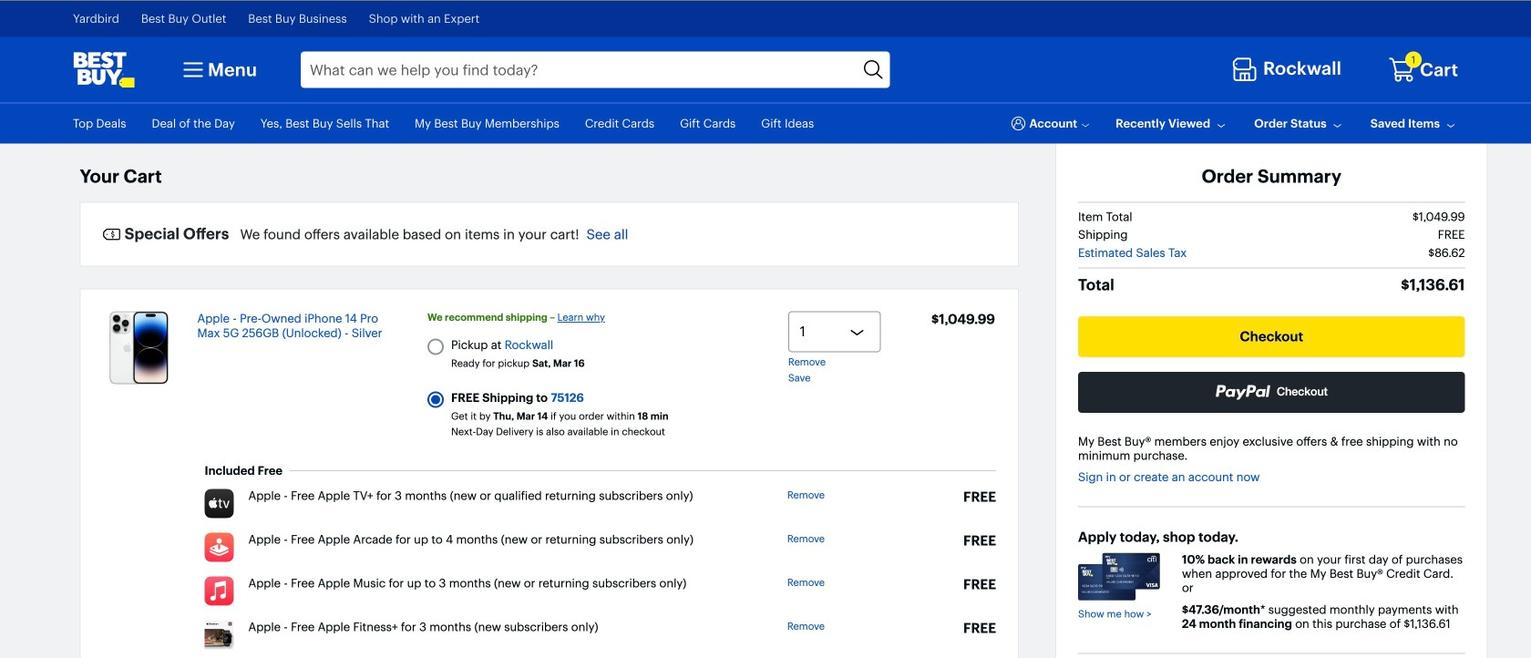 Task type: describe. For each thing, give the bounding box(es) containing it.
menu image
[[179, 55, 208, 84]]

utility element
[[73, 104, 1458, 144]]

apple - pre-owned iphone 14 pro max 5g 256gb (unlocked) - silver image
[[109, 311, 169, 384]]

bestbuy.com image
[[73, 52, 135, 88]]



Task type: vqa. For each thing, say whether or not it's contained in the screenshot.
'Utility' Element at the top of the page
yes



Task type: locate. For each thing, give the bounding box(es) containing it.
order summary element
[[1019, 144, 1488, 658]]

Type to search. Navigate forward to hear suggestions text field
[[301, 52, 858, 88]]

None radio
[[427, 338, 444, 355]]

None radio
[[427, 391, 444, 408]]

paypal checkout image
[[1215, 384, 1328, 400]]

cart icon image
[[1388, 56, 1415, 83]]



